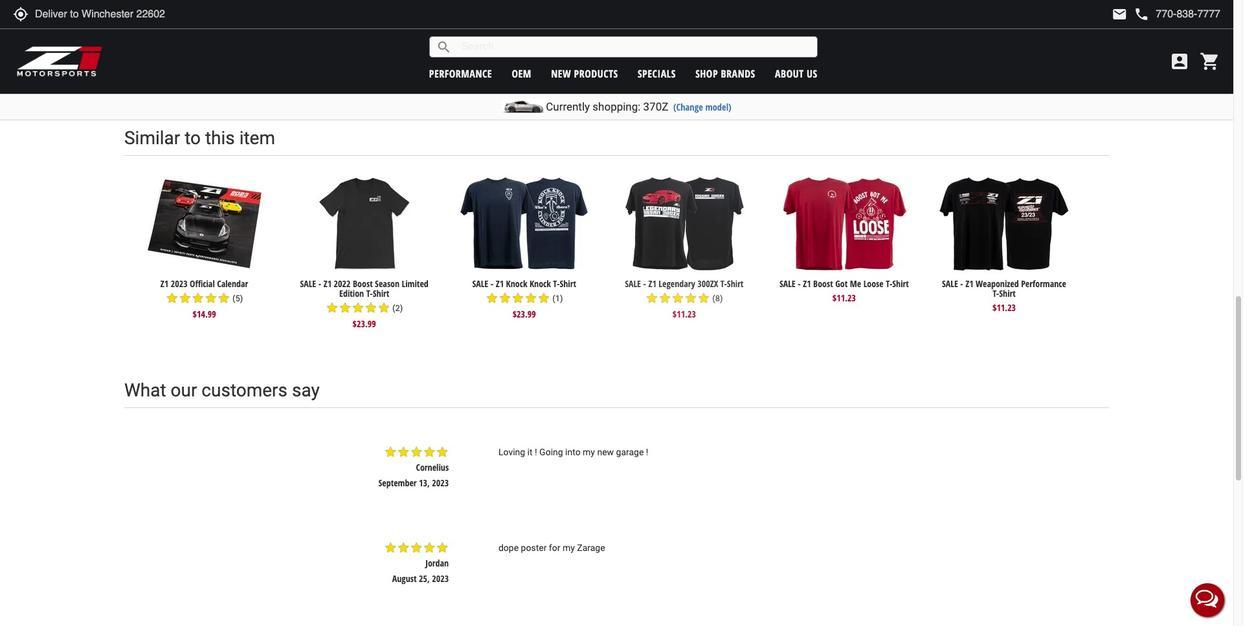 Task type: vqa. For each thing, say whether or not it's contained in the screenshot.


Task type: locate. For each thing, give the bounding box(es) containing it.
premium
[[828, 41, 860, 54]]

shirt for sale - z1 legendary 300zx t-shirt star star star star star (8) $11.23
[[727, 278, 744, 290]]

4 sale from the left
[[780, 278, 796, 290]]

season
[[375, 278, 400, 290]]

1 boost from the left
[[353, 278, 373, 290]]

z1 motorsports 3d "z1 emblem" star star star star star_half (43) $6
[[467, 41, 582, 84]]

!
[[535, 448, 537, 458], [646, 448, 649, 458]]

shirt right edition
[[373, 288, 389, 300]]

sale for $23.99
[[472, 278, 488, 290]]

performance link
[[429, 66, 492, 81]]

- for $11.23
[[643, 278, 646, 290]]

0 horizontal spatial new
[[551, 66, 571, 81]]

account_box link
[[1166, 51, 1193, 72]]

- inside sale - z1 2022 boost season limited edition t-shirt star star star star star (2) $23.99
[[318, 278, 321, 290]]

new left the garage
[[597, 448, 614, 458]]

4 - from the left
[[798, 278, 801, 290]]

z1 inside sale - z1 boost got me loose t-shirt $11.23
[[803, 278, 811, 290]]

z1 motorsports logo image
[[16, 45, 103, 78]]

boost right 2022
[[353, 278, 373, 290]]

1 horizontal spatial my
[[583, 448, 595, 458]]

-
[[318, 278, 321, 290], [491, 278, 494, 290], [643, 278, 646, 290], [798, 278, 801, 290], [961, 278, 963, 290]]

boost inside sale - z1 boost got me loose t-shirt $11.23
[[813, 278, 833, 290]]

1 vertical spatial new
[[597, 448, 614, 458]]

! right it
[[535, 448, 537, 458]]

september
[[378, 477, 417, 490]]

shirt left performance
[[999, 288, 1016, 300]]

brands
[[721, 66, 756, 81]]

sale inside sale - z1 legendary 300zx t-shirt star star star star star (8) $11.23
[[625, 278, 641, 290]]

my right for
[[563, 543, 575, 554]]

z1 inside sale - z1 legendary 300zx t-shirt star star star star star (8) $11.23
[[648, 278, 657, 290]]

3 - from the left
[[643, 278, 646, 290]]

$11.23 down weaponized
[[993, 302, 1016, 314]]

sale for $11.23
[[625, 278, 641, 290]]

sale inside sale - z1 knock knock t-shirt star star star star star (1) $23.99
[[472, 278, 488, 290]]

mail phone
[[1112, 6, 1150, 22]]

boost
[[353, 278, 373, 290], [813, 278, 833, 290]]

engine
[[675, 41, 699, 54]]

2022
[[334, 278, 351, 290]]

1 horizontal spatial boost
[[813, 278, 833, 290]]

emblem"
[[549, 41, 582, 54]]

t- right 300zx
[[721, 278, 727, 290]]

my
[[583, 448, 595, 458], [563, 543, 575, 554]]

1 horizontal spatial knock
[[530, 278, 551, 290]]

! right the garage
[[646, 448, 649, 458]]

products
[[574, 66, 618, 81]]

shirt inside the sale - z1 weaponized performance t-shirt $11.23
[[999, 288, 1016, 300]]

dope poster for my zarage
[[499, 543, 605, 554]]

0 vertical spatial new
[[551, 66, 571, 81]]

3 sale from the left
[[625, 278, 641, 290]]

$11.23 inside sale - z1 legendary 300zx t-shirt star star star star star (8) $11.23
[[673, 308, 696, 321]]

shop
[[696, 66, 718, 81]]

shirt inside sale - z1 knock knock t-shirt star star star star star (1) $23.99
[[560, 278, 576, 290]]

1 ! from the left
[[535, 448, 537, 458]]

mail
[[1112, 6, 1128, 22]]

similar
[[124, 128, 180, 149]]

new
[[551, 66, 571, 81], [597, 448, 614, 458]]

2 knock from the left
[[530, 278, 551, 290]]

oem link
[[512, 66, 532, 81]]

t- right loose
[[886, 278, 893, 290]]

t- left performance
[[993, 288, 999, 300]]

funnel
[[713, 41, 737, 54]]

- inside sale - z1 legendary 300zx t-shirt star star star star star (8) $11.23
[[643, 278, 646, 290]]

$11.23
[[833, 292, 856, 304], [993, 302, 1016, 314], [673, 308, 696, 321]]

z1 no-mess engine oil funnel star star star star star (31) $19.99
[[632, 41, 737, 84]]

1 horizontal spatial $23.99
[[513, 308, 536, 321]]

new right star_half
[[551, 66, 571, 81]]

0 horizontal spatial !
[[535, 448, 537, 458]]

5 sale from the left
[[942, 278, 958, 290]]

model)
[[706, 101, 732, 113]]

0 vertical spatial 2023
[[171, 278, 188, 290]]

1 horizontal spatial $11.23
[[833, 292, 856, 304]]

z1 inside sale - z1 knock knock t-shirt star star star star star (1) $23.99
[[496, 278, 504, 290]]

shirt right 300zx
[[727, 278, 744, 290]]

t- inside sale - z1 2022 boost season limited edition t-shirt star star star star star (2) $23.99
[[366, 288, 373, 300]]

2 boost from the left
[[813, 278, 833, 290]]

$11.23 down got
[[833, 292, 856, 304]]

shirt for sale - z1 weaponized performance t-shirt $11.23
[[999, 288, 1016, 300]]

phone link
[[1134, 6, 1221, 22]]

z1 inside the z1 motorsports 3d "z1 emblem" star star star star star_half (43) $6
[[467, 41, 475, 54]]

- inside sale - z1 boost got me loose t-shirt $11.23
[[798, 278, 801, 290]]

customers
[[202, 380, 288, 402]]

$11.23 inside sale - z1 boost got me loose t-shirt $11.23
[[833, 292, 856, 304]]

Search search field
[[452, 37, 817, 57]]

t- inside sale - z1 legendary 300zx t-shirt star star star star star (8) $11.23
[[721, 278, 727, 290]]

sale - z1 2022 boost season limited edition t-shirt star star star star star (2) $23.99
[[300, 278, 429, 331]]

into
[[565, 448, 581, 458]]

300zx
[[698, 278, 718, 290]]

star
[[483, 56, 496, 69], [496, 56, 509, 69], [509, 56, 522, 69], [522, 56, 535, 69], [643, 56, 656, 69], [656, 56, 669, 69], [669, 56, 682, 69], [682, 56, 695, 69], [695, 56, 708, 69], [803, 56, 816, 69], [816, 56, 829, 69], [166, 292, 179, 305], [179, 292, 192, 305], [192, 292, 204, 305], [204, 292, 217, 305], [217, 292, 230, 305], [486, 292, 499, 305], [499, 292, 512, 305], [512, 292, 525, 305], [525, 292, 537, 305], [537, 292, 550, 305], [646, 292, 659, 305], [659, 292, 672, 305], [672, 292, 685, 305], [685, 292, 697, 305], [697, 292, 710, 305], [326, 302, 339, 315], [339, 302, 352, 315], [352, 302, 364, 315], [364, 302, 377, 315], [377, 302, 390, 315], [384, 446, 397, 459], [397, 446, 410, 459], [410, 446, 423, 459], [423, 446, 436, 459], [436, 446, 449, 459], [384, 542, 397, 555], [397, 542, 410, 555], [410, 542, 423, 555], [423, 542, 436, 555], [436, 542, 449, 555]]

shirt inside sale - z1 legendary 300zx t-shirt star star star star star (8) $11.23
[[727, 278, 744, 290]]

2023 right 13,
[[432, 477, 449, 490]]

$11.23 inside the sale - z1 weaponized performance t-shirt $11.23
[[993, 302, 1016, 314]]

for
[[549, 543, 560, 554]]

(change
[[673, 101, 703, 113]]

t- inside sale - z1 knock knock t-shirt star star star star star (1) $23.99
[[553, 278, 560, 290]]

shirt inside sale - z1 boost got me loose t-shirt $11.23
[[893, 278, 909, 290]]

sale for star
[[300, 278, 316, 290]]

t-
[[553, 278, 560, 290], [721, 278, 727, 290], [886, 278, 893, 290], [366, 288, 373, 300], [993, 288, 999, 300]]

z1
[[467, 41, 475, 54], [632, 41, 640, 54], [798, 41, 806, 54], [160, 278, 169, 290], [324, 278, 332, 290], [496, 278, 504, 290], [648, 278, 657, 290], [803, 278, 811, 290], [966, 278, 974, 290]]

1 - from the left
[[318, 278, 321, 290]]

z1 inside the sale - z1 weaponized performance t-shirt $11.23
[[966, 278, 974, 290]]

0 horizontal spatial knock
[[506, 278, 527, 290]]

(8)
[[712, 294, 723, 303]]

0 horizontal spatial my
[[563, 543, 575, 554]]

sale - z1 weaponized performance t-shirt $11.23
[[942, 278, 1067, 314]]

my_location
[[13, 6, 28, 22]]

t- right edition
[[366, 288, 373, 300]]

2023 inside star star star star star jordan august 25, 2023
[[432, 573, 449, 585]]

t- for sale - z1 legendary 300zx t-shirt star star star star star (8) $11.23
[[721, 278, 727, 290]]

2023 inside star star star star star cornelius september 13, 2023
[[432, 477, 449, 490]]

$11.23 down legendary
[[673, 308, 696, 321]]

2023 left official
[[171, 278, 188, 290]]

t- up (1)
[[553, 278, 560, 290]]

t- for sale - z1 weaponized performance t-shirt $11.23
[[993, 288, 999, 300]]

1 horizontal spatial !
[[646, 448, 649, 458]]

5 - from the left
[[961, 278, 963, 290]]

what our customers say
[[124, 380, 320, 402]]

0 horizontal spatial boost
[[353, 278, 373, 290]]

shop brands link
[[696, 66, 756, 81]]

no-
[[642, 41, 655, 54]]

1 sale from the left
[[300, 278, 316, 290]]

to
[[185, 128, 201, 149]]

2023 down "jordan"
[[432, 573, 449, 585]]

shirt up (1)
[[560, 278, 576, 290]]

$23.99 inside sale - z1 knock knock t-shirt star star star star star (1) $23.99
[[513, 308, 536, 321]]

z1 2023 official calendar star star star star star (5) $14.99
[[160, 278, 248, 321]]

- inside the sale - z1 weaponized performance t-shirt $11.23
[[961, 278, 963, 290]]

sale inside sale - z1 2022 boost season limited edition t-shirt star star star star star (2) $23.99
[[300, 278, 316, 290]]

2023
[[171, 278, 188, 290], [432, 477, 449, 490], [432, 573, 449, 585]]

boost left got
[[813, 278, 833, 290]]

2 - from the left
[[491, 278, 494, 290]]

2 sale from the left
[[472, 278, 488, 290]]

shirt right loose
[[893, 278, 909, 290]]

weaponized
[[976, 278, 1019, 290]]

0 horizontal spatial $11.23
[[673, 308, 696, 321]]

similar to this item
[[124, 128, 275, 149]]

$19.99
[[673, 72, 696, 84]]

- inside sale - z1 knock knock t-shirt star star star star star (1) $23.99
[[491, 278, 494, 290]]

about
[[775, 66, 804, 81]]

0 horizontal spatial $23.99
[[353, 318, 376, 331]]

t- inside the sale - z1 weaponized performance t-shirt $11.23
[[993, 288, 999, 300]]

shirt inside sale - z1 2022 boost season limited edition t-shirt star star star star star (2) $23.99
[[373, 288, 389, 300]]

- for $23.99
[[491, 278, 494, 290]]

2 horizontal spatial $11.23
[[993, 302, 1016, 314]]

going
[[539, 448, 563, 458]]

star star star star star cornelius september 13, 2023
[[378, 446, 449, 490]]

$6
[[520, 72, 529, 84]]

z1 inside z1 no-mess engine oil funnel star star star star star (31) $19.99
[[632, 41, 640, 54]]

my right into
[[583, 448, 595, 458]]

1 vertical spatial my
[[563, 543, 575, 554]]

1 vertical spatial 2023
[[432, 477, 449, 490]]

loving
[[499, 448, 525, 458]]

2 vertical spatial 2023
[[432, 573, 449, 585]]



Task type: describe. For each thing, give the bounding box(es) containing it.
mess
[[655, 41, 673, 54]]

garage
[[616, 448, 644, 458]]

0 vertical spatial my
[[583, 448, 595, 458]]

jordan
[[426, 557, 449, 570]]

loose
[[864, 278, 884, 290]]

shopping:
[[593, 100, 641, 113]]

poster
[[521, 543, 547, 554]]

shirt for sale - z1 knock knock t-shirt star star star star star (1) $23.99
[[560, 278, 576, 290]]

got
[[836, 278, 848, 290]]

"z1
[[535, 41, 547, 54]]

shopping_cart
[[1200, 51, 1221, 72]]

z1 2021 premium lanyard star star
[[798, 41, 891, 69]]

lanyard
[[862, 41, 891, 54]]

$23.99 inside sale - z1 2022 boost season limited edition t-shirt star star star star star (2) $23.99
[[353, 318, 376, 331]]

2023 for star star star star star cornelius september 13, 2023
[[432, 477, 449, 490]]

shopping_cart link
[[1197, 51, 1221, 72]]

limited
[[402, 278, 429, 290]]

cornelius
[[416, 462, 449, 474]]

what
[[124, 380, 166, 402]]

new products link
[[551, 66, 618, 81]]

say
[[292, 380, 320, 402]]

star star star star star jordan august 25, 2023
[[384, 542, 449, 585]]

2023 for star star star star star jordan august 25, 2023
[[432, 573, 449, 585]]

(31)
[[710, 57, 725, 67]]

motorsports
[[477, 41, 521, 54]]

2 ! from the left
[[646, 448, 649, 458]]

sale - z1 boost got me loose t-shirt $11.23
[[780, 278, 909, 304]]

z1 inside z1 2021 premium lanyard star star
[[798, 41, 806, 54]]

(2)
[[392, 304, 403, 313]]

loving it ! going into my new garage !
[[499, 448, 649, 458]]

this
[[205, 128, 235, 149]]

3d
[[523, 41, 532, 54]]

currently
[[546, 100, 590, 113]]

about us
[[775, 66, 818, 81]]

2023 inside z1 2023 official calendar star star star star star (5) $14.99
[[171, 278, 188, 290]]

sale - z1 legendary 300zx t-shirt star star star star star (8) $11.23
[[625, 278, 744, 321]]

boost inside sale - z1 2022 boost season limited edition t-shirt star star star star star (2) $23.99
[[353, 278, 373, 290]]

our
[[171, 380, 197, 402]]

about us link
[[775, 66, 818, 81]]

legendary
[[659, 278, 695, 290]]

specials link
[[638, 66, 676, 81]]

performance
[[1021, 278, 1067, 290]]

2021
[[809, 41, 825, 54]]

oem
[[512, 66, 532, 81]]

t- inside sale - z1 boost got me loose t-shirt $11.23
[[886, 278, 893, 290]]

official
[[190, 278, 215, 290]]

performance
[[429, 66, 492, 81]]

edition
[[339, 288, 364, 300]]

item
[[239, 128, 275, 149]]

phone
[[1134, 6, 1150, 22]]

1 horizontal spatial new
[[597, 448, 614, 458]]

august
[[392, 573, 417, 585]]

new products
[[551, 66, 618, 81]]

$14.99
[[193, 308, 216, 321]]

sale - z1 knock knock t-shirt star star star star star (1) $23.99
[[472, 278, 576, 321]]

sale inside the sale - z1 weaponized performance t-shirt $11.23
[[942, 278, 958, 290]]

zarage
[[577, 543, 605, 554]]

me
[[850, 278, 861, 290]]

mail link
[[1112, 6, 1128, 22]]

(1)
[[552, 294, 563, 303]]

sale inside sale - z1 boost got me loose t-shirt $11.23
[[780, 278, 796, 290]]

25,
[[419, 573, 430, 585]]

star_half
[[535, 56, 548, 69]]

- for star
[[318, 278, 321, 290]]

calendar
[[217, 278, 248, 290]]

currently shopping: 370z (change model)
[[546, 100, 732, 113]]

it
[[528, 448, 533, 458]]

us
[[807, 66, 818, 81]]

specials
[[638, 66, 676, 81]]

account_box
[[1170, 51, 1190, 72]]

370z
[[643, 100, 669, 113]]

1 knock from the left
[[506, 278, 527, 290]]

oil
[[701, 41, 711, 54]]

z1 inside z1 2023 official calendar star star star star star (5) $14.99
[[160, 278, 169, 290]]

dope
[[499, 543, 519, 554]]

13,
[[419, 477, 430, 490]]

search
[[436, 39, 452, 55]]

(5)
[[232, 294, 243, 303]]

z1 inside sale - z1 2022 boost season limited edition t-shirt star star star star star (2) $23.99
[[324, 278, 332, 290]]

(43)
[[550, 57, 565, 67]]

(change model) link
[[673, 101, 732, 113]]

t- for sale - z1 knock knock t-shirt star star star star star (1) $23.99
[[553, 278, 560, 290]]



